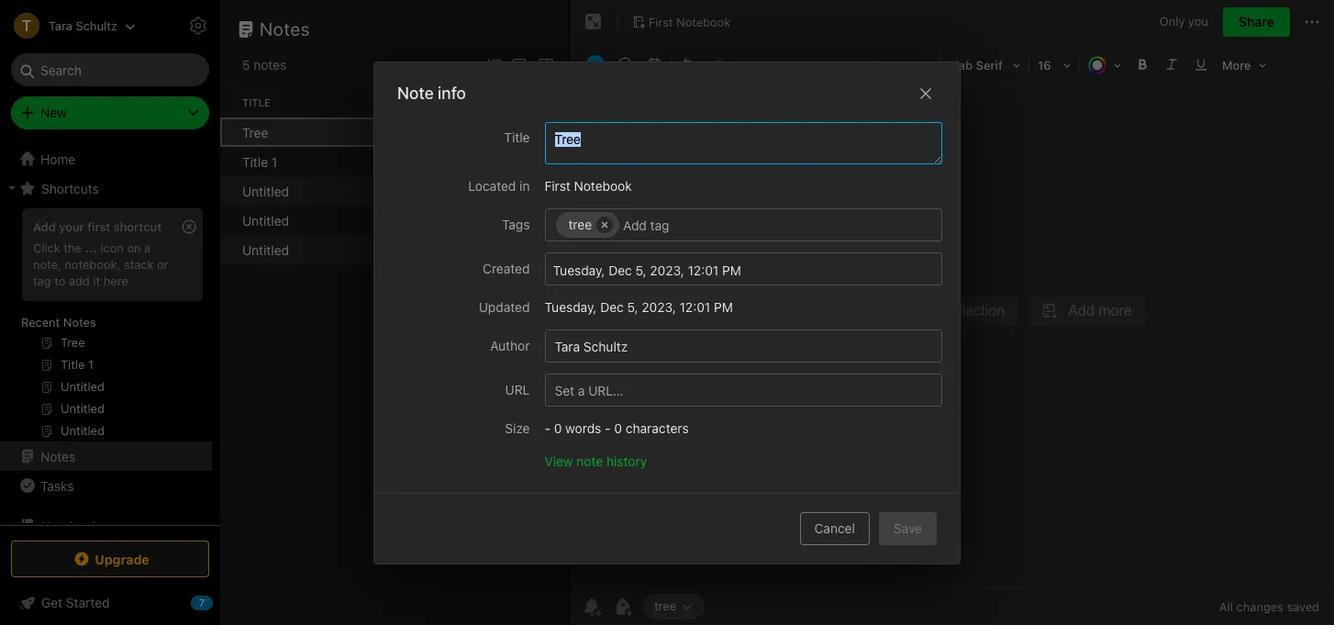 Task type: locate. For each thing, give the bounding box(es) containing it.
all changes saved
[[1220, 600, 1320, 614]]

2 vertical spatial title
[[242, 154, 268, 169]]

1 0 from the left
[[554, 420, 562, 436]]

5,
[[636, 262, 647, 277], [628, 299, 639, 314]]

2 untitled from the top
[[242, 213, 289, 228]]

untitled
[[242, 183, 289, 199], [242, 213, 289, 228], [242, 242, 289, 258]]

0 horizontal spatial tree button
[[556, 212, 620, 237]]

1 horizontal spatial tree button
[[644, 594, 705, 620]]

0 horizontal spatial -
[[545, 420, 551, 436]]

tuesday, dec 5, 2023, 12:01 pm inside created field
[[553, 262, 742, 277]]

created
[[483, 260, 530, 276]]

12:01
[[688, 262, 719, 277], [680, 299, 711, 314]]

shortcut
[[114, 219, 162, 234]]

1 horizontal spatial updated
[[479, 299, 530, 314]]

expand notebooks image
[[5, 519, 19, 533]]

notes link
[[0, 442, 212, 471]]

notebook
[[677, 14, 731, 29], [584, 124, 642, 140], [584, 154, 642, 169], [574, 178, 632, 193], [584, 183, 642, 199], [584, 213, 642, 228], [584, 242, 642, 258]]

1 vertical spatial untitled
[[242, 213, 289, 228]]

share
[[1239, 14, 1275, 29]]

heading level image
[[835, 51, 937, 77]]

27
[[499, 183, 514, 199]]

tree
[[0, 144, 220, 625]]

2023,
[[650, 262, 685, 277], [642, 299, 676, 314]]

cancel button
[[800, 512, 870, 545]]

characters
[[626, 420, 689, 436]]

1 vertical spatial pm
[[714, 299, 733, 314]]

group containing add your first shortcut
[[0, 203, 212, 449]]

1 vertical spatial nov
[[472, 213, 495, 228]]

on
[[127, 240, 141, 255]]

1 vertical spatial tree
[[655, 599, 677, 613]]

0 vertical spatial 12:01
[[688, 262, 719, 277]]

dec
[[609, 262, 632, 277], [601, 299, 624, 314]]

title left 1
[[242, 154, 268, 169]]

notes up notes
[[260, 18, 310, 39]]

home link
[[0, 144, 220, 174]]

new button
[[11, 96, 209, 129]]

italic image
[[1160, 51, 1185, 77]]

1 vertical spatial tuesday, dec 5, 2023, 12:01 pm button
[[545, 296, 943, 318]]

first notebook button
[[626, 9, 738, 35]]

nov 27
[[472, 183, 514, 199]]

2 vertical spatial untitled
[[242, 242, 289, 258]]

notes inside group
[[63, 315, 96, 330]]

pm
[[723, 262, 742, 277], [714, 299, 733, 314]]

to
[[54, 273, 65, 288]]

icon on a note, notebook, stack or tag to add it here.
[[33, 240, 168, 288]]

tasks button
[[0, 471, 212, 500]]

0 horizontal spatial updated
[[389, 96, 437, 108]]

0 left "words" on the left bottom
[[554, 420, 562, 436]]

click the ...
[[33, 240, 97, 255]]

you
[[1189, 14, 1209, 29]]

tree right add tag icon at the bottom
[[655, 599, 677, 613]]

notes up tasks
[[40, 449, 76, 464]]

nov for nov 14
[[472, 213, 495, 228]]

located in
[[469, 178, 530, 193]]

1 horizontal spatial tree
[[655, 599, 677, 613]]

tree inside note window element
[[655, 599, 677, 613]]

add your first shortcut
[[33, 219, 162, 234]]

pm down created field
[[714, 299, 733, 314]]

group
[[0, 203, 212, 449]]

Created field
[[545, 252, 943, 285]]

Set a URL… text field
[[553, 374, 935, 405]]

just now
[[472, 124, 525, 140]]

0
[[554, 420, 562, 436], [615, 420, 623, 436]]

or
[[157, 257, 168, 272]]

None search field
[[24, 53, 196, 86]]

nov 14
[[472, 213, 513, 228]]

12:01 down created field
[[680, 299, 711, 314]]

icon
[[100, 240, 124, 255]]

expand note image
[[583, 11, 605, 33]]

0 vertical spatial tuesday, dec 5, 2023, 12:01 pm
[[553, 262, 742, 277]]

0 vertical spatial pm
[[723, 262, 742, 277]]

0 vertical spatial untitled
[[242, 183, 289, 199]]

tree right tags
[[569, 216, 592, 232]]

tree for leftmost the tree button
[[569, 216, 592, 232]]

view note history
[[545, 453, 647, 469]]

0 vertical spatial dec
[[609, 262, 632, 277]]

tuesday,
[[553, 262, 605, 277], [545, 299, 597, 314]]

first
[[87, 219, 110, 234]]

tree containing home
[[0, 144, 220, 625]]

first inside 'first notebook' button
[[649, 14, 673, 29]]

0 horizontal spatial tree
[[569, 216, 592, 232]]

tuesday, dec 5, 2023, 12:01 pm button down created field
[[545, 296, 943, 318]]

1 vertical spatial tree button
[[644, 594, 705, 620]]

0 vertical spatial tree
[[569, 216, 592, 232]]

notebook inside button
[[677, 14, 731, 29]]

view note history button
[[545, 450, 647, 470]]

2 0 from the left
[[615, 420, 623, 436]]

more image
[[1217, 51, 1273, 77]]

3 untitled from the top
[[242, 242, 289, 258]]

nov left 14
[[472, 213, 495, 228]]

updated down created
[[479, 299, 530, 314]]

row group
[[220, 118, 878, 264]]

upgrade button
[[11, 541, 209, 577]]

- right "words" on the left bottom
[[605, 420, 611, 436]]

note window element
[[570, 0, 1335, 625]]

author
[[490, 337, 530, 353]]

1 horizontal spatial 0
[[615, 420, 623, 436]]

0 vertical spatial 5,
[[636, 262, 647, 277]]

row group containing tree
[[220, 118, 878, 264]]

view
[[545, 453, 573, 469]]

0 up history at the left
[[615, 420, 623, 436]]

first
[[649, 14, 673, 29], [555, 124, 580, 140], [555, 154, 580, 169], [545, 178, 571, 193], [555, 183, 580, 199], [555, 213, 580, 228], [555, 242, 580, 258]]

tree button left 'add tag' field
[[556, 212, 620, 237]]

-
[[545, 420, 551, 436], [605, 420, 611, 436]]

nov left 27
[[472, 183, 495, 199]]

here.
[[104, 273, 132, 288]]

0 vertical spatial tuesday,
[[553, 262, 605, 277]]

- right size
[[545, 420, 551, 436]]

first notebook
[[649, 14, 731, 29], [555, 124, 642, 140], [555, 154, 642, 169], [545, 178, 632, 193], [555, 183, 642, 199], [555, 213, 642, 228], [555, 242, 642, 258]]

upgrade
[[95, 551, 149, 567]]

title right just
[[504, 129, 530, 145]]

0 vertical spatial nov
[[472, 183, 495, 199]]

2 nov from the top
[[472, 213, 495, 228]]

home
[[40, 151, 76, 167]]

tree
[[242, 124, 268, 140]]

1 vertical spatial notes
[[63, 315, 96, 330]]

tuesday, dec 5, 2023, 12:01 pm button
[[553, 259, 935, 278], [545, 296, 943, 318]]

nov for nov 27
[[472, 183, 495, 199]]

1 vertical spatial 2023,
[[642, 299, 676, 314]]

updated left the 'info'
[[389, 96, 437, 108]]

12:01 up set an author… text box
[[688, 262, 719, 277]]

notes
[[260, 18, 310, 39], [63, 315, 96, 330], [40, 449, 76, 464]]

font family image
[[942, 51, 1027, 77]]

0 vertical spatial 2023,
[[650, 262, 685, 277]]

5, inside created field
[[636, 262, 647, 277]]

1 vertical spatial 5,
[[628, 299, 639, 314]]

title
[[242, 96, 271, 108], [504, 129, 530, 145], [242, 154, 268, 169]]

the
[[64, 240, 82, 255]]

untitled for nov 27
[[242, 183, 289, 199]]

title inside row group
[[242, 154, 268, 169]]

1 untitled from the top
[[242, 183, 289, 199]]

task image
[[612, 51, 638, 77]]

note info
[[398, 83, 466, 102]]

it
[[93, 273, 100, 288]]

tree
[[569, 216, 592, 232], [655, 599, 677, 613]]

font color image
[[1082, 51, 1128, 77]]

0 horizontal spatial 0
[[554, 420, 562, 436]]

tree button right add tag icon at the bottom
[[644, 594, 705, 620]]

notes right recent
[[63, 315, 96, 330]]

0 vertical spatial tree button
[[556, 212, 620, 237]]

title up tree on the top left of page
[[242, 96, 271, 108]]

tuesday, dec 5, 2023, 12:01 pm button up set an author… text box
[[553, 259, 935, 278]]

1 - from the left
[[545, 420, 551, 436]]

all
[[1220, 600, 1234, 614]]

1 nov from the top
[[472, 183, 495, 199]]

tree button
[[556, 212, 620, 237], [644, 594, 705, 620]]

insert image
[[582, 51, 610, 77]]

1 vertical spatial dec
[[601, 299, 624, 314]]

1 vertical spatial tuesday,
[[545, 299, 597, 314]]

1 horizontal spatial -
[[605, 420, 611, 436]]

updated
[[389, 96, 437, 108], [479, 299, 530, 314]]

0 vertical spatial tuesday, dec 5, 2023, 12:01 pm button
[[553, 259, 935, 278]]

share button
[[1224, 7, 1291, 37]]

pm up set an author… text box
[[723, 262, 742, 277]]

tuesday, dec 5, 2023, 12:01 pm
[[553, 262, 742, 277], [545, 299, 733, 314]]

nov
[[472, 183, 495, 199], [472, 213, 495, 228]]



Task type: describe. For each thing, give the bounding box(es) containing it.
save
[[894, 520, 923, 536]]

located
[[469, 178, 516, 193]]

click
[[33, 240, 60, 255]]

...
[[85, 240, 97, 255]]

in
[[520, 178, 530, 193]]

Untitled text field
[[553, 130, 942, 163]]

Set an Author… text field
[[553, 330, 935, 361]]

shortcuts
[[41, 180, 99, 196]]

new
[[40, 105, 67, 120]]

font size image
[[1032, 51, 1078, 77]]

tag
[[33, 273, 51, 288]]

note
[[577, 453, 603, 469]]

url
[[505, 381, 530, 397]]

close image
[[915, 82, 937, 104]]

tasks
[[40, 478, 74, 493]]

your
[[59, 219, 84, 234]]

5
[[242, 57, 250, 73]]

size
[[505, 420, 530, 436]]

tree button inside note window element
[[644, 594, 705, 620]]

2 - from the left
[[605, 420, 611, 436]]

notebooks link
[[0, 511, 212, 541]]

title 1
[[242, 154, 277, 169]]

0 vertical spatial notes
[[260, 18, 310, 39]]

Search text field
[[24, 53, 196, 86]]

undo image
[[676, 51, 701, 77]]

calendar event image
[[642, 51, 667, 77]]

1 vertical spatial tuesday, dec 5, 2023, 12:01 pm
[[545, 299, 733, 314]]

add tag image
[[612, 596, 634, 618]]

only
[[1160, 14, 1186, 29]]

saved
[[1288, 600, 1320, 614]]

tuesday, inside created field
[[553, 262, 605, 277]]

cancel
[[815, 520, 856, 536]]

note,
[[33, 257, 61, 272]]

a
[[144, 240, 151, 255]]

5 notes
[[242, 57, 287, 73]]

0 vertical spatial updated
[[389, 96, 437, 108]]

1 vertical spatial updated
[[479, 299, 530, 314]]

first notebook inside button
[[649, 14, 731, 29]]

1 vertical spatial 12:01
[[680, 299, 711, 314]]

add
[[69, 273, 90, 288]]

save button
[[879, 512, 937, 545]]

note
[[398, 83, 434, 102]]

words
[[566, 420, 602, 436]]

shortcuts button
[[0, 174, 212, 203]]

info
[[438, 83, 466, 102]]

tuesday, dec 5, 2023, 12:01 pm button inside created field
[[553, 259, 935, 278]]

bold image
[[1130, 51, 1156, 77]]

recent notes
[[21, 315, 96, 330]]

- 0 words - 0 characters
[[545, 420, 689, 436]]

Note Editor text field
[[570, 88, 1335, 588]]

0 vertical spatial title
[[242, 96, 271, 108]]

settings image
[[187, 15, 209, 37]]

12:01 inside created field
[[688, 262, 719, 277]]

stack
[[124, 257, 154, 272]]

only you
[[1160, 14, 1209, 29]]

notebook,
[[65, 257, 121, 272]]

tree for the tree button in the note window element
[[655, 599, 677, 613]]

dec inside created field
[[609, 262, 632, 277]]

Add tag field
[[622, 216, 675, 233]]

1
[[272, 154, 277, 169]]

add
[[33, 219, 56, 234]]

recent
[[21, 315, 60, 330]]

untitled for nov 14
[[242, 213, 289, 228]]

2 vertical spatial notes
[[40, 449, 76, 464]]

notebooks
[[41, 518, 106, 534]]

pm inside created field
[[723, 262, 742, 277]]

history
[[607, 453, 647, 469]]

tags
[[502, 216, 530, 232]]

just
[[472, 124, 497, 140]]

2023, inside created field
[[650, 262, 685, 277]]

changes
[[1237, 600, 1284, 614]]

underline image
[[1189, 51, 1215, 77]]

14
[[499, 213, 513, 228]]

add a reminder image
[[581, 596, 603, 618]]

now
[[501, 124, 525, 140]]

1 vertical spatial title
[[504, 129, 530, 145]]

notes
[[254, 57, 287, 73]]



Task type: vqa. For each thing, say whether or not it's contained in the screenshot.
first the - from the left
yes



